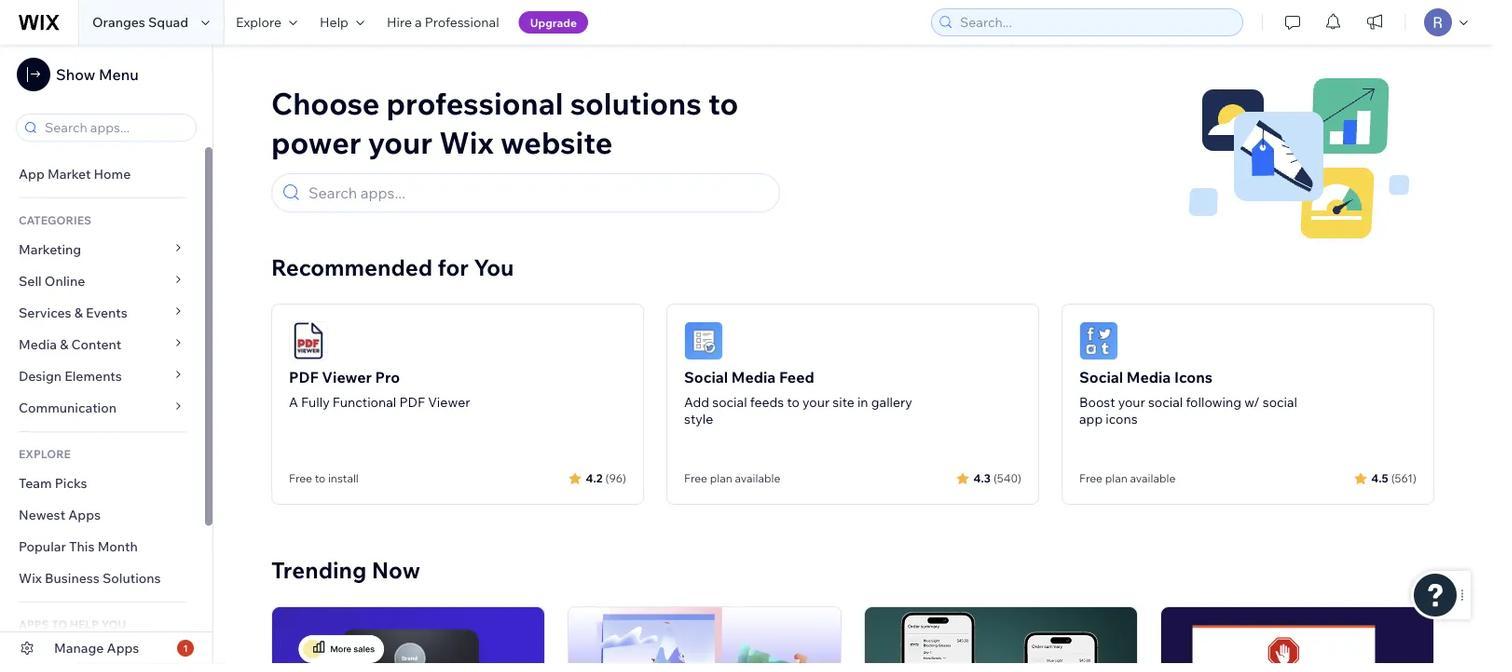 Task type: locate. For each thing, give the bounding box(es) containing it.
1 social from the left
[[712, 394, 747, 411]]

1 horizontal spatial available
[[1130, 472, 1176, 486]]

to down feed
[[787, 394, 800, 411]]

your inside the social media feed add social feeds to your site in gallery style
[[803, 394, 830, 411]]

social
[[684, 368, 728, 387], [1079, 368, 1123, 387]]

available down icons
[[1130, 472, 1176, 486]]

oranges squad
[[92, 14, 188, 30]]

1 horizontal spatial &
[[74, 305, 83, 321]]

market
[[48, 166, 91, 182]]

media left icons
[[1127, 368, 1171, 387]]

0 horizontal spatial free plan available
[[684, 472, 781, 486]]

free for social media icons
[[1079, 472, 1103, 486]]

0 horizontal spatial wix
[[19, 570, 42, 587]]

social media feed logo image
[[684, 322, 723, 361]]

feed
[[779, 368, 814, 387]]

0 vertical spatial &
[[74, 305, 83, 321]]

0 vertical spatial to
[[708, 84, 738, 122]]

2 free plan available from the left
[[1079, 472, 1176, 486]]

to left install
[[315, 472, 326, 486]]

1 horizontal spatial social
[[1079, 368, 1123, 387]]

0 horizontal spatial search apps... field
[[39, 115, 190, 141]]

your inside social media icons boost your social following w/ social app icons
[[1118, 394, 1145, 411]]

hire a professional
[[387, 14, 499, 30]]

1 horizontal spatial your
[[803, 394, 830, 411]]

0 horizontal spatial &
[[60, 337, 68, 353]]

search apps... field up home at top left
[[39, 115, 190, 141]]

app
[[19, 166, 45, 182]]

following
[[1186, 394, 1242, 411]]

Search... field
[[955, 9, 1237, 35]]

0 horizontal spatial free
[[289, 472, 312, 486]]

available for feed
[[735, 472, 781, 486]]

media up feeds
[[732, 368, 776, 387]]

0 horizontal spatial your
[[368, 124, 432, 161]]

2 horizontal spatial your
[[1118, 394, 1145, 411]]

3 social from the left
[[1263, 394, 1298, 411]]

categories
[[19, 213, 91, 227]]

1 vertical spatial to
[[787, 394, 800, 411]]

1 plan from the left
[[710, 472, 732, 486]]

upgrade button
[[519, 11, 588, 34]]

newest apps
[[19, 507, 101, 523]]

1 horizontal spatial pdf
[[399, 394, 425, 411]]

your right power
[[368, 124, 432, 161]]

2 free from the left
[[684, 472, 707, 486]]

1 horizontal spatial to
[[708, 84, 738, 122]]

4.2
[[586, 471, 603, 485]]

& left content
[[60, 337, 68, 353]]

apps
[[68, 507, 101, 523], [107, 640, 139, 657]]

site
[[833, 394, 855, 411]]

plan down the style
[[710, 472, 732, 486]]

show
[[56, 65, 95, 84]]

help
[[320, 14, 349, 30]]

media inside social media icons boost your social following w/ social app icons
[[1127, 368, 1171, 387]]

&
[[74, 305, 83, 321], [60, 337, 68, 353]]

this
[[69, 539, 95, 555]]

pro
[[375, 368, 400, 387]]

plan for social media icons
[[1105, 472, 1128, 486]]

choose professional solutions to power your wix website
[[271, 84, 738, 161]]

2 available from the left
[[1130, 472, 1176, 486]]

hire
[[387, 14, 412, 30]]

1 available from the left
[[735, 472, 781, 486]]

0 vertical spatial search apps... field
[[39, 115, 190, 141]]

popular this month link
[[0, 531, 205, 563]]

(96)
[[605, 471, 626, 485]]

social inside the social media feed add social feeds to your site in gallery style
[[684, 368, 728, 387]]

hire a professional link
[[376, 0, 511, 45]]

events
[[86, 305, 127, 321]]

your left site
[[803, 394, 830, 411]]

explore
[[236, 14, 282, 30]]

feeds
[[750, 394, 784, 411]]

social right w/
[[1263, 394, 1298, 411]]

sidebar element
[[0, 45, 213, 665]]

viewer right functional
[[428, 394, 470, 411]]

to inside choose professional solutions to power your wix website
[[708, 84, 738, 122]]

your up icons
[[1118, 394, 1145, 411]]

social for social media icons
[[1079, 368, 1123, 387]]

picks
[[55, 475, 87, 492]]

wix
[[439, 124, 494, 161], [19, 570, 42, 587]]

you
[[101, 618, 126, 632]]

0 horizontal spatial viewer
[[322, 368, 372, 387]]

2 social from the left
[[1079, 368, 1123, 387]]

0 horizontal spatial apps
[[68, 507, 101, 523]]

2 horizontal spatial social
[[1263, 394, 1298, 411]]

social right add
[[712, 394, 747, 411]]

0 horizontal spatial to
[[315, 472, 326, 486]]

4.5 (561)
[[1372, 471, 1417, 485]]

media
[[19, 337, 57, 353], [732, 368, 776, 387], [1127, 368, 1171, 387]]

search apps... field down the website
[[303, 174, 771, 212]]

1 horizontal spatial plan
[[1105, 472, 1128, 486]]

design
[[19, 368, 62, 385]]

available down feeds
[[735, 472, 781, 486]]

available
[[735, 472, 781, 486], [1130, 472, 1176, 486]]

1 horizontal spatial social
[[1148, 394, 1183, 411]]

solutions
[[570, 84, 702, 122]]

social for social media feed
[[684, 368, 728, 387]]

pdf down pro
[[399, 394, 425, 411]]

& left events
[[74, 305, 83, 321]]

0 vertical spatial apps
[[68, 507, 101, 523]]

sell online
[[19, 273, 85, 289]]

0 horizontal spatial social
[[712, 394, 747, 411]]

1 horizontal spatial media
[[732, 368, 776, 387]]

0 vertical spatial pdf
[[289, 368, 319, 387]]

media up design
[[19, 337, 57, 353]]

1 vertical spatial wix
[[19, 570, 42, 587]]

newest
[[19, 507, 65, 523]]

icons
[[1174, 368, 1213, 387]]

media for social media icons
[[1127, 368, 1171, 387]]

Search apps... field
[[39, 115, 190, 141], [303, 174, 771, 212]]

wix down popular
[[19, 570, 42, 587]]

0 horizontal spatial media
[[19, 337, 57, 353]]

free down app
[[1079, 472, 1103, 486]]

social up add
[[684, 368, 728, 387]]

apps
[[19, 618, 49, 632]]

professional
[[386, 84, 563, 122]]

website
[[501, 124, 613, 161]]

wix business solutions
[[19, 570, 161, 587]]

to
[[708, 84, 738, 122], [787, 394, 800, 411], [315, 472, 326, 486]]

for
[[438, 254, 469, 282]]

services & events
[[19, 305, 127, 321]]

w/
[[1245, 394, 1260, 411]]

free plan available down the style
[[684, 472, 781, 486]]

plan down icons
[[1105, 472, 1128, 486]]

to right solutions
[[708, 84, 738, 122]]

newest apps link
[[0, 500, 205, 531]]

1 vertical spatial search apps... field
[[303, 174, 771, 212]]

social inside social media icons boost your social following w/ social app icons
[[1079, 368, 1123, 387]]

apps to help you
[[19, 618, 126, 632]]

0 horizontal spatial plan
[[710, 472, 732, 486]]

help
[[70, 618, 99, 632]]

free down the style
[[684, 472, 707, 486]]

& inside 'link'
[[74, 305, 83, 321]]

business
[[45, 570, 100, 587]]

1 horizontal spatial search apps... field
[[303, 174, 771, 212]]

pdf up a
[[289, 368, 319, 387]]

free left install
[[289, 472, 312, 486]]

search apps... field inside sidebar element
[[39, 115, 190, 141]]

menu
[[99, 65, 139, 84]]

1 vertical spatial pdf
[[399, 394, 425, 411]]

1 vertical spatial apps
[[107, 640, 139, 657]]

0 horizontal spatial social
[[684, 368, 728, 387]]

2 horizontal spatial media
[[1127, 368, 1171, 387]]

1 free plan available from the left
[[684, 472, 781, 486]]

1 horizontal spatial free
[[684, 472, 707, 486]]

sell online link
[[0, 266, 205, 297]]

1 vertical spatial &
[[60, 337, 68, 353]]

1 horizontal spatial wix
[[439, 124, 494, 161]]

media inside the social media feed add social feeds to your site in gallery style
[[732, 368, 776, 387]]

trending now
[[271, 556, 420, 584]]

2 horizontal spatial to
[[787, 394, 800, 411]]

media & content link
[[0, 329, 205, 361]]

3 free from the left
[[1079, 472, 1103, 486]]

popular this month
[[19, 539, 138, 555]]

popular
[[19, 539, 66, 555]]

1 free from the left
[[289, 472, 312, 486]]

1 social from the left
[[684, 368, 728, 387]]

social inside the social media feed add social feeds to your site in gallery style
[[712, 394, 747, 411]]

available for icons
[[1130, 472, 1176, 486]]

wix inside choose professional solutions to power your wix website
[[439, 124, 494, 161]]

apps down you on the left
[[107, 640, 139, 657]]

apps up this
[[68, 507, 101, 523]]

social up "boost"
[[1079, 368, 1123, 387]]

1 horizontal spatial viewer
[[428, 394, 470, 411]]

4.5
[[1372, 471, 1389, 485]]

gallery
[[871, 394, 913, 411]]

0 horizontal spatial pdf
[[289, 368, 319, 387]]

social down icons
[[1148, 394, 1183, 411]]

1 horizontal spatial free plan available
[[1079, 472, 1176, 486]]

a
[[289, 394, 298, 411]]

viewer
[[322, 368, 372, 387], [428, 394, 470, 411]]

viewer up functional
[[322, 368, 372, 387]]

media for social media feed
[[732, 368, 776, 387]]

free plan available for feed
[[684, 472, 781, 486]]

month
[[98, 539, 138, 555]]

1 horizontal spatial apps
[[107, 640, 139, 657]]

free plan available down icons
[[1079, 472, 1176, 486]]

2 horizontal spatial free
[[1079, 472, 1103, 486]]

0 horizontal spatial available
[[735, 472, 781, 486]]

squad
[[148, 14, 188, 30]]

social media icons logo image
[[1079, 322, 1119, 361]]

wix down professional
[[439, 124, 494, 161]]

services
[[19, 305, 71, 321]]

social media icons boost your social following w/ social app icons
[[1079, 368, 1298, 427]]

0 vertical spatial wix
[[439, 124, 494, 161]]

elements
[[65, 368, 122, 385]]

2 plan from the left
[[1105, 472, 1128, 486]]



Task type: vqa. For each thing, say whether or not it's contained in the screenshot.


Task type: describe. For each thing, give the bounding box(es) containing it.
style
[[684, 411, 713, 427]]

free for social media feed
[[684, 472, 707, 486]]

social media feed add social feeds to your site in gallery style
[[684, 368, 913, 427]]

add
[[684, 394, 709, 411]]

1
[[183, 643, 188, 654]]

a
[[415, 14, 422, 30]]

show menu
[[56, 65, 139, 84]]

online
[[45, 273, 85, 289]]

home
[[94, 166, 131, 182]]

4.3
[[974, 471, 991, 485]]

communication link
[[0, 392, 205, 424]]

2 vertical spatial to
[[315, 472, 326, 486]]

boost
[[1079, 394, 1115, 411]]

team picks link
[[0, 468, 205, 500]]

icons
[[1106, 411, 1138, 427]]

choose
[[271, 84, 380, 122]]

show menu button
[[17, 58, 139, 91]]

team
[[19, 475, 52, 492]]

free to install
[[289, 472, 359, 486]]

design elements link
[[0, 361, 205, 392]]

2 social from the left
[[1148, 394, 1183, 411]]

app
[[1079, 411, 1103, 427]]

free plan available for icons
[[1079, 472, 1176, 486]]

1 vertical spatial viewer
[[428, 394, 470, 411]]

sell
[[19, 273, 42, 289]]

design elements
[[19, 368, 122, 385]]

services & events link
[[0, 297, 205, 329]]

manage
[[54, 640, 104, 657]]

explore
[[19, 447, 71, 461]]

& for services
[[74, 305, 83, 321]]

(561)
[[1391, 471, 1417, 485]]

to inside the social media feed add social feeds to your site in gallery style
[[787, 394, 800, 411]]

professional
[[425, 14, 499, 30]]

marketing
[[19, 241, 81, 258]]

media inside media & content link
[[19, 337, 57, 353]]

media & content
[[19, 337, 121, 353]]

apps for newest apps
[[68, 507, 101, 523]]

fully
[[301, 394, 330, 411]]

recommended
[[271, 254, 433, 282]]

recommended for you
[[271, 254, 514, 282]]

to
[[51, 618, 67, 632]]

trending
[[271, 556, 367, 584]]

pdf viewer pro a fully functional pdf viewer
[[289, 368, 470, 411]]

& for media
[[60, 337, 68, 353]]

solutions
[[103, 570, 161, 587]]

app market home
[[19, 166, 131, 182]]

plan for social media feed
[[710, 472, 732, 486]]

free for pdf viewer pro
[[289, 472, 312, 486]]

your inside choose professional solutions to power your wix website
[[368, 124, 432, 161]]

help button
[[309, 0, 376, 45]]

pdf viewer pro logo image
[[289, 322, 328, 361]]

apps for manage apps
[[107, 640, 139, 657]]

app market home link
[[0, 158, 205, 190]]

content
[[71, 337, 121, 353]]

wix business solutions link
[[0, 563, 205, 595]]

(540)
[[994, 471, 1022, 485]]

you
[[474, 254, 514, 282]]

manage apps
[[54, 640, 139, 657]]

0 vertical spatial viewer
[[322, 368, 372, 387]]

now
[[372, 556, 420, 584]]

oranges
[[92, 14, 145, 30]]

team picks
[[19, 475, 87, 492]]

4.3 (540)
[[974, 471, 1022, 485]]

install
[[328, 472, 359, 486]]

upgrade
[[530, 15, 577, 29]]

marketing link
[[0, 234, 205, 266]]

power
[[271, 124, 361, 161]]

in
[[857, 394, 868, 411]]

wix inside sidebar element
[[19, 570, 42, 587]]

4.2 (96)
[[586, 471, 626, 485]]

communication
[[19, 400, 119, 416]]

functional
[[333, 394, 396, 411]]



